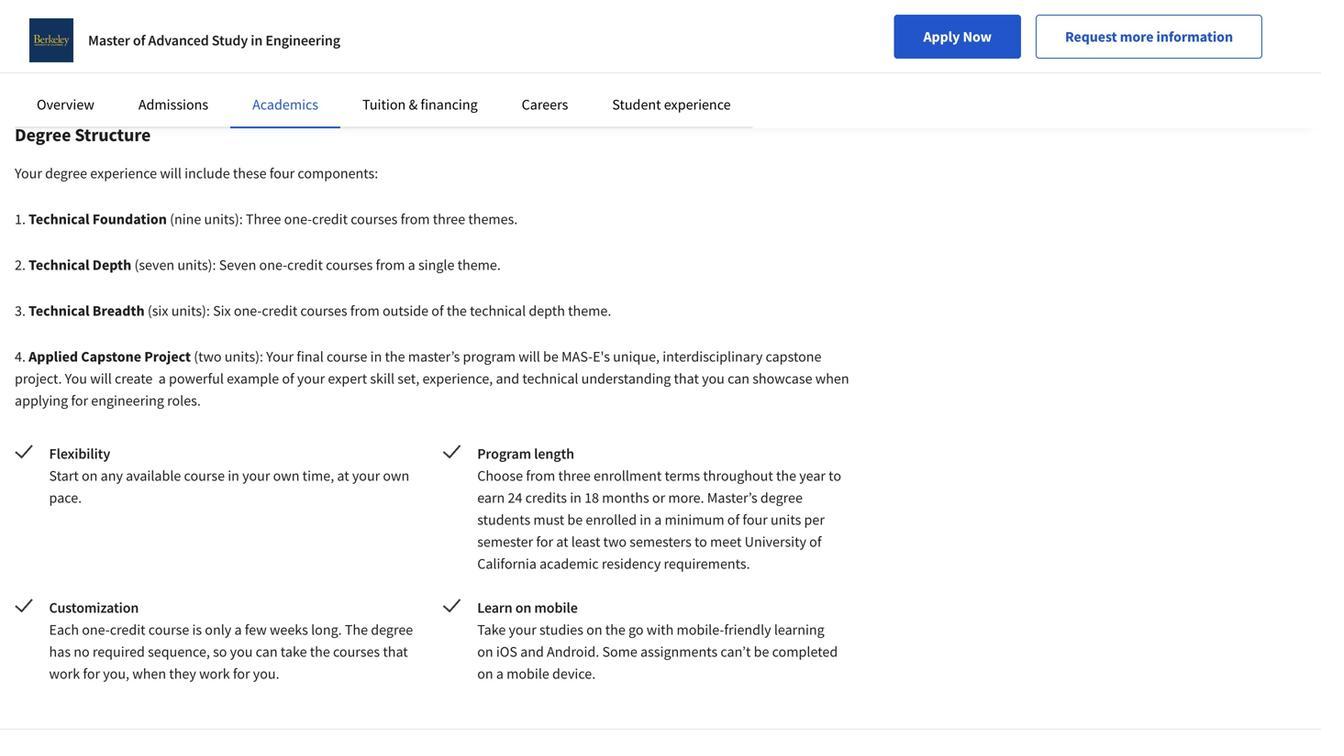 Task type: locate. For each thing, give the bounding box(es) containing it.
the
[[447, 302, 467, 320], [385, 348, 405, 366], [776, 467, 797, 485], [605, 621, 626, 640], [310, 643, 330, 662]]

four right these
[[270, 164, 295, 183]]

technical for 3.
[[29, 302, 90, 320]]

depth
[[529, 302, 565, 320]]

so
[[213, 643, 227, 662]]

0 vertical spatial you
[[702, 370, 725, 388]]

technical right 1.
[[29, 210, 90, 229]]

one- for three
[[284, 210, 312, 229]]

1 horizontal spatial experience
[[664, 95, 731, 114]]

assignments
[[641, 643, 718, 662]]

residency
[[602, 555, 661, 574]]

2 vertical spatial will
[[90, 370, 112, 388]]

1 vertical spatial technical
[[523, 370, 579, 388]]

0 horizontal spatial to
[[695, 533, 707, 552]]

one- right seven
[[259, 256, 287, 274]]

from left single on the top of the page
[[376, 256, 405, 274]]

of down 4. advanced manufacturing and materials
[[133, 31, 145, 50]]

the
[[345, 621, 368, 640]]

from up single on the top of the page
[[401, 210, 430, 229]]

information
[[1157, 28, 1233, 46]]

per
[[804, 511, 825, 530]]

2 4. from the top
[[15, 348, 26, 366]]

showcase
[[753, 370, 813, 388]]

1 vertical spatial when
[[132, 665, 166, 684]]

units): right (nine
[[204, 210, 243, 229]]

0 vertical spatial experience
[[664, 95, 731, 114]]

admissions
[[138, 95, 208, 114]]

1 vertical spatial theme.
[[568, 302, 612, 320]]

courses down the
[[333, 643, 380, 662]]

1 vertical spatial 4.
[[15, 348, 26, 366]]

in inside (two units): your final course in the master's program will be mas-e's unique, interdisciplinary capstone project. you will create  a powerful example of your expert skill set, experience, and technical understanding that you can showcase when applying for engineering roles.
[[370, 348, 382, 366]]

from inside the program length choose from three enrollment terms throughout the year to earn 24 credits in 18 months or more. master's degree students must be enrolled in a minimum of four units per semester for at least two semesters to meet university of california academic residency requirements.
[[526, 467, 555, 485]]

request
[[1065, 28, 1118, 46]]

0 horizontal spatial work
[[49, 665, 80, 684]]

a inside customization each one-credit course is only a few weeks long. the degree has no required sequence, so you can take the courses that work for you, when they work for you.
[[234, 621, 242, 640]]

1 horizontal spatial will
[[160, 164, 182, 183]]

degree up units at the bottom
[[761, 489, 803, 508]]

request more information
[[1065, 28, 1233, 46]]

degree inside the program length choose from three enrollment terms throughout the year to earn 24 credits in 18 months or more. master's degree students must be enrolled in a minimum of four units per semester for at least two semesters to meet university of california academic residency requirements.
[[761, 489, 803, 508]]

tuition & financing link
[[363, 95, 478, 114]]

1 technical from the top
[[29, 210, 90, 229]]

careers link
[[522, 95, 568, 114]]

the inside (two units): your final course in the master's program will be mas-e's unique, interdisciplinary capstone project. you will create  a powerful example of your expert skill set, experience, and technical understanding that you can showcase when applying for engineering roles.
[[385, 348, 405, 366]]

mobile up studies
[[534, 599, 578, 618]]

theme. right single on the top of the page
[[458, 256, 501, 274]]

1 vertical spatial course
[[184, 467, 225, 485]]

be inside the learn on mobile take your studies on the go with mobile-friendly learning on ios and android. some assignments can't be completed on a mobile device.
[[754, 643, 769, 662]]

1 vertical spatial will
[[519, 348, 540, 366]]

your down "final" at the left
[[297, 370, 325, 388]]

1 horizontal spatial own
[[383, 467, 410, 485]]

units): inside (two units): your final course in the master's program will be mas-e's unique, interdisciplinary capstone project. you will create  a powerful example of your expert skill set, experience, and technical understanding that you can showcase when applying for engineering roles.
[[225, 348, 263, 366]]

1 vertical spatial that
[[383, 643, 408, 662]]

be right can't
[[754, 643, 769, 662]]

of right example
[[282, 370, 294, 388]]

no
[[74, 643, 90, 662]]

1 vertical spatial at
[[556, 533, 569, 552]]

a down ios
[[496, 665, 504, 684]]

to
[[829, 467, 842, 485], [695, 533, 707, 552]]

at
[[337, 467, 349, 485], [556, 533, 569, 552]]

uc berkeley college of engineering logo image
[[29, 18, 73, 62]]

a down or
[[655, 511, 662, 530]]

0 vertical spatial theme.
[[458, 256, 501, 274]]

four inside the program length choose from three enrollment terms throughout the year to earn 24 credits in 18 months or more. master's degree students must be enrolled in a minimum of four units per semester for at least two semesters to meet university of california academic residency requirements.
[[743, 511, 768, 530]]

for down no
[[83, 665, 100, 684]]

1 vertical spatial experience
[[90, 164, 157, 183]]

on inside flexibility start on any available course in your own time, at your own pace.
[[82, 467, 98, 485]]

at up academic
[[556, 533, 569, 552]]

degree
[[45, 164, 87, 183], [761, 489, 803, 508], [371, 621, 413, 640]]

in left 18
[[570, 489, 582, 508]]

0 vertical spatial course
[[327, 348, 368, 366]]

1 vertical spatial three
[[558, 467, 591, 485]]

financing
[[421, 95, 478, 114]]

0 horizontal spatial when
[[132, 665, 166, 684]]

three inside the program length choose from three enrollment terms throughout the year to earn 24 credits in 18 months or more. master's degree students must be enrolled in a minimum of four units per semester for at least two semesters to meet university of california academic residency requirements.
[[558, 467, 591, 485]]

can down interdisciplinary
[[728, 370, 750, 388]]

1 vertical spatial advanced
[[148, 31, 209, 50]]

technical right the 2.
[[29, 256, 90, 274]]

2 technical from the top
[[29, 256, 90, 274]]

experience right student
[[664, 95, 731, 114]]

4. up project. on the left
[[15, 348, 26, 366]]

least
[[571, 533, 601, 552]]

six
[[213, 302, 231, 320]]

meet
[[710, 533, 742, 552]]

from for a
[[376, 256, 405, 274]]

2 vertical spatial degree
[[371, 621, 413, 640]]

3 technical from the top
[[29, 302, 90, 320]]

course inside (two units): your final course in the master's program will be mas-e's unique, interdisciplinary capstone project. you will create  a powerful example of your expert skill set, experience, and technical understanding that you can showcase when applying for engineering roles.
[[327, 348, 368, 366]]

1 horizontal spatial be
[[568, 511, 583, 530]]

1 horizontal spatial when
[[816, 370, 849, 388]]

units): left 'six'
[[171, 302, 210, 320]]

for inside the program length choose from three enrollment terms throughout the year to earn 24 credits in 18 months or more. master's degree students must be enrolled in a minimum of four units per semester for at least two semesters to meet university of california academic residency requirements.
[[536, 533, 553, 552]]

technical right 3.
[[29, 302, 90, 320]]

0 vertical spatial degree
[[45, 164, 87, 183]]

1 vertical spatial technical
[[29, 256, 90, 274]]

be
[[543, 348, 559, 366], [568, 511, 583, 530], [754, 643, 769, 662]]

can inside customization each one-credit course is only a few weeks long. the degree has no required sequence, so you can take the courses that work for you, when they work for you.
[[256, 643, 278, 662]]

on left ios
[[477, 643, 493, 662]]

expert
[[328, 370, 367, 388]]

1 horizontal spatial your
[[266, 348, 294, 366]]

0 horizontal spatial degree
[[45, 164, 87, 183]]

course for is
[[148, 621, 189, 640]]

capstone
[[81, 348, 141, 366]]

0 horizontal spatial four
[[270, 164, 295, 183]]

roles.
[[167, 392, 201, 410]]

terms
[[665, 467, 700, 485]]

can
[[728, 370, 750, 388], [256, 643, 278, 662]]

you,
[[103, 665, 129, 684]]

in up semesters
[[640, 511, 652, 530]]

2 vertical spatial be
[[754, 643, 769, 662]]

theme.
[[458, 256, 501, 274], [568, 302, 612, 320]]

california
[[477, 555, 537, 574]]

courses up "final" at the left
[[300, 302, 347, 320]]

advanced up 5. electrical, power, and autonomous systems
[[148, 31, 209, 50]]

can't
[[721, 643, 751, 662]]

0 horizontal spatial can
[[256, 643, 278, 662]]

1 horizontal spatial you
[[702, 370, 725, 388]]

one- for six
[[234, 302, 262, 320]]

the left go
[[605, 621, 626, 640]]

flexibility
[[49, 445, 110, 463]]

courses for a
[[326, 256, 373, 274]]

credit up "required"
[[110, 621, 146, 640]]

tuition
[[363, 95, 406, 114]]

semester
[[477, 533, 533, 552]]

2 vertical spatial technical
[[29, 302, 90, 320]]

(nine
[[170, 210, 201, 229]]

technical down mas-
[[523, 370, 579, 388]]

when down 'capstone'
[[816, 370, 849, 388]]

academics
[[252, 95, 318, 114]]

student experience link
[[612, 95, 731, 114]]

credit inside customization each one-credit course is only a few weeks long. the degree has no required sequence, so you can take the courses that work for you, when they work for you.
[[110, 621, 146, 640]]

own
[[273, 467, 300, 485], [383, 467, 410, 485]]

degree right the
[[371, 621, 413, 640]]

4. advanced manufacturing and materials
[[15, 8, 266, 27]]

mas-
[[562, 348, 593, 366]]

2 horizontal spatial be
[[754, 643, 769, 662]]

0 vertical spatial technical
[[29, 210, 90, 229]]

themes.
[[468, 210, 518, 229]]

for down must
[[536, 533, 553, 552]]

the inside customization each one-credit course is only a few weeks long. the degree has no required sequence, so you can take the courses that work for you, when they work for you.
[[310, 643, 330, 662]]

0 horizontal spatial advanced
[[29, 8, 89, 27]]

a left single on the top of the page
[[408, 256, 416, 274]]

a left few
[[234, 621, 242, 640]]

own right time,
[[383, 467, 410, 485]]

units): left seven
[[177, 256, 216, 274]]

at inside the program length choose from three enrollment terms throughout the year to earn 24 credits in 18 months or more. master's degree students must be enrolled in a minimum of four units per semester for at least two semesters to meet university of california academic residency requirements.
[[556, 533, 569, 552]]

1 horizontal spatial work
[[199, 665, 230, 684]]

1 vertical spatial your
[[266, 348, 294, 366]]

credit for six
[[262, 302, 298, 320]]

credit down 2. technical depth (seven units): seven one-credit courses from a single theme.
[[262, 302, 298, 320]]

work down so
[[199, 665, 230, 684]]

credit down components:
[[312, 210, 348, 229]]

4. for 4. advanced manufacturing and materials
[[15, 8, 26, 27]]

0 horizontal spatial three
[[433, 210, 465, 229]]

credit for seven
[[287, 256, 323, 274]]

units): for six
[[171, 302, 210, 320]]

1 horizontal spatial at
[[556, 533, 569, 552]]

credit up 3. technical breadth (six units): six one-credit courses from outside of the technical depth theme.
[[287, 256, 323, 274]]

you right so
[[230, 643, 253, 662]]

in up systems
[[251, 31, 263, 50]]

one- right 'six'
[[234, 302, 262, 320]]

weeks
[[270, 621, 308, 640]]

be up least
[[568, 511, 583, 530]]

academic
[[540, 555, 599, 574]]

0 horizontal spatial theme.
[[458, 256, 501, 274]]

three up 18
[[558, 467, 591, 485]]

0 vertical spatial 4.
[[15, 8, 26, 27]]

any
[[101, 467, 123, 485]]

you inside customization each one-credit course is only a few weeks long. the degree has no required sequence, so you can take the courses that work for you, when they work for you.
[[230, 643, 253, 662]]

0 horizontal spatial you
[[230, 643, 253, 662]]

in right available
[[228, 467, 239, 485]]

work down has
[[49, 665, 80, 684]]

1 horizontal spatial three
[[558, 467, 591, 485]]

18
[[585, 489, 599, 508]]

advanced up electrical,
[[29, 8, 89, 27]]

your down degree
[[15, 164, 42, 183]]

when right you,
[[132, 665, 166, 684]]

units): for three
[[204, 210, 243, 229]]

0 vertical spatial four
[[270, 164, 295, 183]]

1.
[[15, 210, 26, 229]]

mobile down ios
[[507, 665, 550, 684]]

1 4. from the top
[[15, 8, 26, 27]]

units): up example
[[225, 348, 263, 366]]

1 horizontal spatial degree
[[371, 621, 413, 640]]

and right ios
[[520, 643, 544, 662]]

1 horizontal spatial theme.
[[568, 302, 612, 320]]

1 horizontal spatial that
[[674, 370, 699, 388]]

4. left uc berkeley college of engineering logo
[[15, 8, 26, 27]]

1 vertical spatial be
[[568, 511, 583, 530]]

1 vertical spatial four
[[743, 511, 768, 530]]

0 horizontal spatial own
[[273, 467, 300, 485]]

take
[[281, 643, 307, 662]]

android.
[[547, 643, 600, 662]]

student
[[612, 95, 661, 114]]

and
[[184, 8, 207, 27], [136, 54, 160, 73], [496, 370, 520, 388], [520, 643, 544, 662]]

on left any at the left of page
[[82, 467, 98, 485]]

courses down components:
[[351, 210, 398, 229]]

0 vertical spatial when
[[816, 370, 849, 388]]

1 vertical spatial you
[[230, 643, 253, 662]]

0 vertical spatial that
[[674, 370, 699, 388]]

power,
[[92, 54, 133, 73]]

from for outside
[[350, 302, 380, 320]]

4. for 4. applied capstone project
[[15, 348, 26, 366]]

can inside (two units): your final course in the master's program will be mas-e's unique, interdisciplinary capstone project. you will create  a powerful example of your expert skill set, experience, and technical understanding that you can showcase when applying for engineering roles.
[[728, 370, 750, 388]]

the up skill
[[385, 348, 405, 366]]

learning
[[774, 621, 825, 640]]

customization
[[49, 599, 139, 618]]

courses up 3. technical breadth (six units): six one-credit courses from outside of the technical depth theme.
[[326, 256, 373, 274]]

1 horizontal spatial four
[[743, 511, 768, 530]]

theme. right depth on the left top
[[568, 302, 612, 320]]

0 vertical spatial can
[[728, 370, 750, 388]]

0 vertical spatial at
[[337, 467, 349, 485]]

your up ios
[[509, 621, 537, 640]]

time,
[[303, 467, 334, 485]]

degree down degree structure
[[45, 164, 87, 183]]

you down interdisciplinary
[[702, 370, 725, 388]]

0 vertical spatial technical
[[470, 302, 526, 320]]

you
[[702, 370, 725, 388], [230, 643, 253, 662]]

the down single on the top of the page
[[447, 302, 467, 320]]

a inside the program length choose from three enrollment terms throughout the year to earn 24 credits in 18 months or more. master's degree students must be enrolled in a minimum of four units per semester for at least two semesters to meet university of california academic residency requirements.
[[655, 511, 662, 530]]

single
[[418, 256, 455, 274]]

2 horizontal spatial will
[[519, 348, 540, 366]]

technical
[[470, 302, 526, 320], [523, 370, 579, 388]]

2 horizontal spatial degree
[[761, 489, 803, 508]]

course up expert
[[327, 348, 368, 366]]

that inside customization each one-credit course is only a few weeks long. the degree has no required sequence, so you can take the courses that work for you, when they work for you.
[[383, 643, 408, 662]]

one- down customization
[[82, 621, 110, 640]]

2 vertical spatial course
[[148, 621, 189, 640]]

in up skill
[[370, 348, 382, 366]]

3. technical breadth (six units): six one-credit courses from outside of the technical depth theme.
[[15, 302, 612, 320]]

to right "year"
[[829, 467, 842, 485]]

degree inside customization each one-credit course is only a few weeks long. the degree has no required sequence, so you can take the courses that work for you, when they work for you.
[[371, 621, 413, 640]]

course inside customization each one-credit course is only a few weeks long. the degree has no required sequence, so you can take the courses that work for you, when they work for you.
[[148, 621, 189, 640]]

powerful
[[169, 370, 224, 388]]

throughout
[[703, 467, 773, 485]]

one- inside customization each one-credit course is only a few weeks long. the degree has no required sequence, so you can take the courses that work for you, when they work for you.
[[82, 621, 110, 640]]

1 horizontal spatial can
[[728, 370, 750, 388]]

one- right three
[[284, 210, 312, 229]]

apply now button
[[894, 15, 1021, 59]]

will
[[160, 164, 182, 183], [519, 348, 540, 366], [90, 370, 112, 388]]

1 horizontal spatial advanced
[[148, 31, 209, 50]]

1 vertical spatial degree
[[761, 489, 803, 508]]

own left time,
[[273, 467, 300, 485]]

1 vertical spatial can
[[256, 643, 278, 662]]

0 vertical spatial be
[[543, 348, 559, 366]]

more.
[[668, 489, 704, 508]]

(six
[[148, 302, 168, 320]]

systems
[[245, 54, 296, 73]]

1 own from the left
[[273, 467, 300, 485]]

friendly
[[724, 621, 771, 640]]

be left mas-
[[543, 348, 559, 366]]

pace.
[[49, 489, 82, 508]]

course right available
[[184, 467, 225, 485]]

your inside (two units): your final course in the master's program will be mas-e's unique, interdisciplinary capstone project. you will create  a powerful example of your expert skill set, experience, and technical understanding that you can showcase when applying for engineering roles.
[[297, 370, 325, 388]]

0 vertical spatial to
[[829, 467, 842, 485]]

will left include at the top of the page
[[160, 164, 182, 183]]

0 horizontal spatial be
[[543, 348, 559, 366]]

technical up program
[[470, 302, 526, 320]]

can up you.
[[256, 643, 278, 662]]

students
[[477, 511, 531, 530]]

your left "final" at the left
[[266, 348, 294, 366]]

course up sequence,
[[148, 621, 189, 640]]

from left outside
[[350, 302, 380, 320]]

when inside (two units): your final course in the master's program will be mas-e's unique, interdisciplinary capstone project. you will create  a powerful example of your expert skill set, experience, and technical understanding that you can showcase when applying for engineering roles.
[[816, 370, 849, 388]]

from up credits
[[526, 467, 555, 485]]

will down "4. applied capstone project"
[[90, 370, 112, 388]]

when
[[816, 370, 849, 388], [132, 665, 166, 684]]

to up requirements.
[[695, 533, 707, 552]]

the down the long.
[[310, 643, 330, 662]]

0 vertical spatial your
[[15, 164, 42, 183]]

0 horizontal spatial that
[[383, 643, 408, 662]]

will right program
[[519, 348, 540, 366]]

at right time,
[[337, 467, 349, 485]]

your left time,
[[242, 467, 270, 485]]

advanced
[[29, 8, 89, 27], [148, 31, 209, 50]]

0 horizontal spatial at
[[337, 467, 349, 485]]

technical
[[29, 210, 90, 229], [29, 256, 90, 274], [29, 302, 90, 320]]

the left "year"
[[776, 467, 797, 485]]

for down you
[[71, 392, 88, 410]]

a down project
[[159, 370, 166, 388]]

0 horizontal spatial experience
[[90, 164, 157, 183]]



Task type: vqa. For each thing, say whether or not it's contained in the screenshot.
at within Flexibility Start on any available course in your own time, at your own pace.
yes



Task type: describe. For each thing, give the bounding box(es) containing it.
has
[[49, 643, 71, 662]]

on right learn
[[516, 599, 532, 618]]

studies
[[540, 621, 584, 640]]

completed
[[772, 643, 838, 662]]

learn on mobile take your studies on the go with mobile-friendly learning on ios and android. some assignments can't be completed on a mobile device.
[[477, 599, 838, 684]]

1. technical foundation (nine units): three one-credit courses from three themes.
[[15, 210, 518, 229]]

your right time,
[[352, 467, 380, 485]]

the inside the learn on mobile take your studies on the go with mobile-friendly learning on ios and android. some assignments can't be completed on a mobile device.
[[605, 621, 626, 640]]

overview link
[[37, 95, 94, 114]]

go
[[629, 621, 644, 640]]

4. applied capstone project
[[15, 348, 191, 366]]

24
[[508, 489, 523, 508]]

autonomous
[[163, 54, 242, 73]]

admissions link
[[138, 95, 208, 114]]

you.
[[253, 665, 280, 684]]

mobile-
[[677, 621, 724, 640]]

from for three
[[401, 210, 430, 229]]

of down per
[[810, 533, 822, 552]]

take
[[477, 621, 506, 640]]

student experience
[[612, 95, 731, 114]]

1 vertical spatial to
[[695, 533, 707, 552]]

be inside (two units): your final course in the master's program will be mas-e's unique, interdisciplinary capstone project. you will create  a powerful example of your expert skill set, experience, and technical understanding that you can showcase when applying for engineering roles.
[[543, 348, 559, 366]]

of right outside
[[432, 302, 444, 320]]

you inside (two units): your final course in the master's program will be mas-e's unique, interdisciplinary capstone project. you will create  a powerful example of your expert skill set, experience, and technical understanding that you can showcase when applying for engineering roles.
[[702, 370, 725, 388]]

breadth
[[93, 302, 145, 320]]

courses for outside
[[300, 302, 347, 320]]

three
[[246, 210, 281, 229]]

enrolled
[[586, 511, 637, 530]]

depth
[[93, 256, 131, 274]]

semesters
[[630, 533, 692, 552]]

careers
[[522, 95, 568, 114]]

engineering
[[91, 392, 164, 410]]

for left you.
[[233, 665, 250, 684]]

your inside (two units): your final course in the master's program will be mas-e's unique, interdisciplinary capstone project. you will create  a powerful example of your expert skill set, experience, and technical understanding that you can showcase when applying for engineering roles.
[[266, 348, 294, 366]]

on down the take
[[477, 665, 493, 684]]

sequence,
[[148, 643, 210, 662]]

final
[[297, 348, 324, 366]]

2. technical depth (seven units): seven one-credit courses from a single theme.
[[15, 256, 501, 274]]

capstone
[[766, 348, 822, 366]]

ios
[[496, 643, 518, 662]]

at inside flexibility start on any available course in your own time, at your own pace.
[[337, 467, 349, 485]]

0 horizontal spatial will
[[90, 370, 112, 388]]

earn
[[477, 489, 505, 508]]

of inside (two units): your final course in the master's program will be mas-e's unique, interdisciplinary capstone project. you will create  a powerful example of your expert skill set, experience, and technical understanding that you can showcase when applying for engineering roles.
[[282, 370, 294, 388]]

courses for three
[[351, 210, 398, 229]]

units
[[771, 511, 801, 530]]

enrollment
[[594, 467, 662, 485]]

courses inside customization each one-credit course is only a few weeks long. the degree has no required sequence, so you can take the courses that work for you, when they work for you.
[[333, 643, 380, 662]]

now
[[963, 28, 992, 46]]

outside
[[383, 302, 429, 320]]

for inside (two units): your final course in the master's program will be mas-e's unique, interdisciplinary capstone project. you will create  a powerful example of your expert skill set, experience, and technical understanding that you can showcase when applying for engineering roles.
[[71, 392, 88, 410]]

of down master's
[[728, 511, 740, 530]]

project.
[[15, 370, 62, 388]]

these
[[233, 164, 267, 183]]

when inside customization each one-credit course is only a few weeks long. the degree has no required sequence, so you can take the courses that work for you, when they work for you.
[[132, 665, 166, 684]]

electrical,
[[29, 54, 89, 73]]

manufacturing
[[91, 8, 181, 27]]

master's
[[707, 489, 758, 508]]

request more information button
[[1036, 15, 1263, 59]]

few
[[245, 621, 267, 640]]

credits
[[526, 489, 567, 508]]

be inside the program length choose from three enrollment terms throughout the year to earn 24 credits in 18 months or more. master's degree students must be enrolled in a minimum of four units per semester for at least two semesters to meet university of california academic residency requirements.
[[568, 511, 583, 530]]

your degree experience will include these four components:
[[15, 164, 381, 183]]

units): for seven
[[177, 256, 216, 274]]

you
[[65, 370, 87, 388]]

set,
[[398, 370, 420, 388]]

each
[[49, 621, 79, 640]]

understanding
[[582, 370, 671, 388]]

structure
[[75, 123, 151, 146]]

technical inside (two units): your final course in the master's program will be mas-e's unique, interdisciplinary capstone project. you will create  a powerful example of your expert skill set, experience, and technical understanding that you can showcase when applying for engineering roles.
[[523, 370, 579, 388]]

seven
[[219, 256, 256, 274]]

tuition & financing
[[363, 95, 478, 114]]

unique,
[[613, 348, 660, 366]]

one- for seven
[[259, 256, 287, 274]]

your inside the learn on mobile take your studies on the go with mobile-friendly learning on ios and android. some assignments can't be completed on a mobile device.
[[509, 621, 537, 640]]

in inside flexibility start on any available course in your own time, at your own pace.
[[228, 467, 239, 485]]

more
[[1120, 28, 1154, 46]]

length
[[534, 445, 574, 463]]

&
[[409, 95, 418, 114]]

degree structure
[[15, 123, 151, 146]]

2.
[[15, 256, 26, 274]]

start
[[49, 467, 79, 485]]

course for in
[[327, 348, 368, 366]]

that inside (two units): your final course in the master's program will be mas-e's unique, interdisciplinary capstone project. you will create  a powerful example of your expert skill set, experience, and technical understanding that you can showcase when applying for engineering roles.
[[674, 370, 699, 388]]

0 vertical spatial will
[[160, 164, 182, 183]]

5.
[[15, 54, 26, 73]]

a inside the learn on mobile take your studies on the go with mobile-friendly learning on ios and android. some assignments can't be completed on a mobile device.
[[496, 665, 504, 684]]

1 horizontal spatial to
[[829, 467, 842, 485]]

and inside (two units): your final course in the master's program will be mas-e's unique, interdisciplinary capstone project. you will create  a powerful example of your expert skill set, experience, and technical understanding that you can showcase when applying for engineering roles.
[[496, 370, 520, 388]]

credit for three
[[312, 210, 348, 229]]

2 work from the left
[[199, 665, 230, 684]]

0 horizontal spatial your
[[15, 164, 42, 183]]

course inside flexibility start on any available course in your own time, at your own pace.
[[184, 467, 225, 485]]

two
[[603, 533, 627, 552]]

on up android.
[[587, 621, 603, 640]]

minimum
[[665, 511, 725, 530]]

overview
[[37, 95, 94, 114]]

engineering
[[266, 31, 340, 50]]

and inside the learn on mobile take your studies on the go with mobile-friendly learning on ios and android. some assignments can't be completed on a mobile device.
[[520, 643, 544, 662]]

include
[[185, 164, 230, 183]]

2 own from the left
[[383, 467, 410, 485]]

the inside the program length choose from three enrollment terms throughout the year to earn 24 credits in 18 months or more. master's degree students must be enrolled in a minimum of four units per semester for at least two semesters to meet university of california academic residency requirements.
[[776, 467, 797, 485]]

months
[[602, 489, 649, 508]]

e's
[[593, 348, 610, 366]]

0 vertical spatial three
[[433, 210, 465, 229]]

they
[[169, 665, 196, 684]]

example
[[227, 370, 279, 388]]

with
[[647, 621, 674, 640]]

required
[[93, 643, 145, 662]]

and right power, on the top of the page
[[136, 54, 160, 73]]

flexibility start on any available course in your own time, at your own pace.
[[49, 445, 410, 508]]

customization each one-credit course is only a few weeks long. the degree has no required sequence, so you can take the courses that work for you, when they work for you.
[[49, 599, 413, 684]]

apply now
[[924, 28, 992, 46]]

1 vertical spatial mobile
[[507, 665, 550, 684]]

components:
[[298, 164, 378, 183]]

a inside (two units): your final course in the master's program will be mas-e's unique, interdisciplinary capstone project. you will create  a powerful example of your expert skill set, experience, and technical understanding that you can showcase when applying for engineering roles.
[[159, 370, 166, 388]]

(two
[[194, 348, 222, 366]]

program
[[477, 445, 531, 463]]

1 work from the left
[[49, 665, 80, 684]]

master of advanced study in engineering
[[88, 31, 340, 50]]

apply
[[924, 28, 960, 46]]

0 vertical spatial mobile
[[534, 599, 578, 618]]

degree
[[15, 123, 71, 146]]

and up master of advanced study in engineering
[[184, 8, 207, 27]]

0 vertical spatial advanced
[[29, 8, 89, 27]]

available
[[126, 467, 181, 485]]

technical for 2.
[[29, 256, 90, 274]]

technical for 1.
[[29, 210, 90, 229]]



